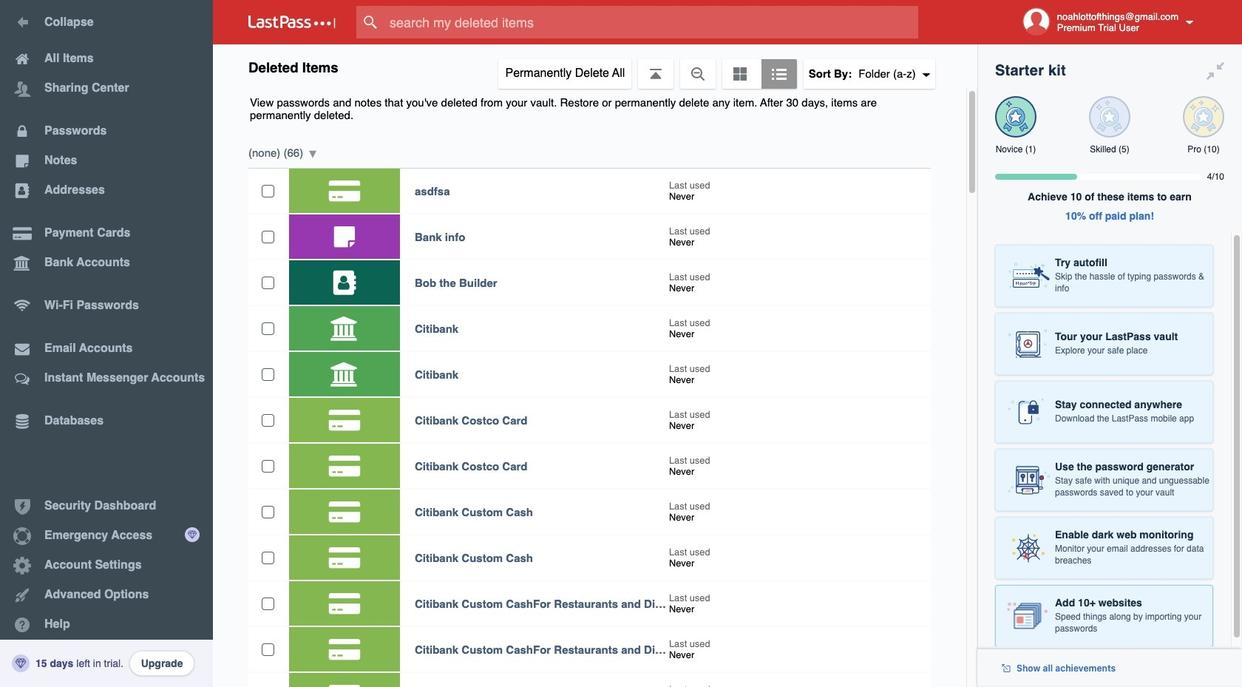 Task type: describe. For each thing, give the bounding box(es) containing it.
Search search field
[[356, 6, 947, 38]]

search my deleted items text field
[[356, 6, 947, 38]]



Task type: vqa. For each thing, say whether or not it's contained in the screenshot.
search my vault text field
no



Task type: locate. For each thing, give the bounding box(es) containing it.
main navigation navigation
[[0, 0, 213, 687]]

vault options navigation
[[213, 44, 978, 89]]

lastpass image
[[249, 16, 336, 29]]



